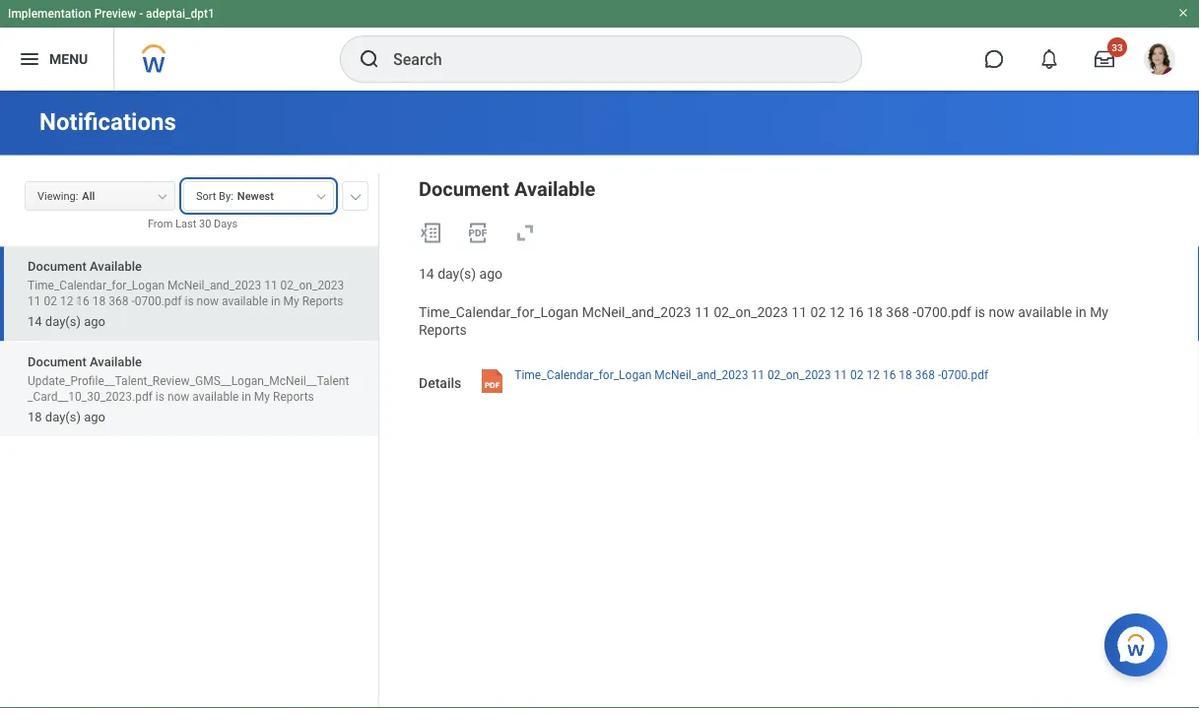 Task type: vqa. For each thing, say whether or not it's contained in the screenshot.
Available associated with Document Available Time_Calendar_for_Logan McNeil_and_2023 11 02_on_2023 11 02 12 16 18 368 -0700.pdf is now available in My Reports 14 day(s) ago
yes



Task type: locate. For each thing, give the bounding box(es) containing it.
0 horizontal spatial 16
[[76, 295, 90, 308]]

sort
[[196, 190, 216, 203]]

available
[[222, 295, 268, 308], [1019, 304, 1073, 320], [193, 390, 239, 404]]

1 horizontal spatial is
[[185, 295, 194, 308]]

0 vertical spatial day(s)
[[438, 266, 476, 282]]

document down viewing:
[[28, 259, 87, 274]]

14 up _card__10_30_2023.pdf
[[28, 314, 42, 329]]

close environment banner image
[[1178, 7, 1190, 19]]

adeptai_dpt1
[[146, 7, 215, 21]]

mcneil_and_2023 11 02_on_2023 11 02 12 16 18 368 -0700.pdf is now available in my reports
[[419, 304, 1113, 339]]

ago
[[480, 266, 503, 282], [84, 314, 105, 329], [84, 410, 105, 424]]

1 vertical spatial ago
[[84, 314, 105, 329]]

available for document available time_calendar_for_logan mcneil_and_2023 11 02_on_2023 11 02 12 16 18 368 -0700.pdf is now available in my reports 14 day(s) ago
[[90, 259, 142, 274]]

2 vertical spatial ago
[[84, 410, 105, 424]]

newest
[[237, 190, 274, 203]]

my
[[283, 295, 299, 308], [1091, 304, 1109, 320], [254, 390, 270, 404]]

1 vertical spatial time_calendar_for_logan
[[419, 304, 579, 320]]

document inside document available update_profile__talent_review_gms__logan_mcneil__talent _card__10_30_2023.pdf is now available in my reports 18 day(s) ago
[[28, 354, 87, 369]]

0 vertical spatial 02_on_2023
[[281, 279, 344, 293]]

18 inside document available update_profile__talent_review_gms__logan_mcneil__talent _card__10_30_2023.pdf is now available in my reports 18 day(s) ago
[[28, 410, 42, 424]]

1 vertical spatial reports
[[419, 322, 467, 339]]

available inside document available time_calendar_for_logan mcneil_and_2023 11 02_on_2023 11 02 12 16 18 368 -0700.pdf is now available in my reports 14 day(s) ago
[[90, 259, 142, 274]]

12 inside "mcneil_and_2023 11 02_on_2023 11 02 12 16 18 368 -0700.pdf is now available in my reports"
[[830, 304, 845, 320]]

reports
[[302, 295, 344, 308], [419, 322, 467, 339], [273, 390, 314, 404]]

available up fullscreen icon
[[515, 178, 596, 201]]

18
[[92, 295, 106, 308], [868, 304, 883, 320], [900, 369, 913, 382], [28, 410, 42, 424]]

0 vertical spatial 14
[[419, 266, 435, 282]]

mcneil_and_2023
[[168, 279, 261, 293], [582, 304, 692, 320], [655, 369, 749, 382]]

day(s) up _card__10_30_2023.pdf
[[45, 314, 81, 329]]

368
[[109, 295, 129, 308], [887, 304, 910, 320], [916, 369, 936, 382]]

2 horizontal spatial now
[[989, 304, 1015, 320]]

day(s) down _card__10_30_2023.pdf
[[45, 410, 81, 424]]

mcneil_and_2023 inside "mcneil_and_2023 11 02_on_2023 11 02 12 16 18 368 -0700.pdf is now available in my reports"
[[582, 304, 692, 320]]

ago inside document available update_profile__talent_review_gms__logan_mcneil__talent _card__10_30_2023.pdf is now available in my reports 18 day(s) ago
[[84, 410, 105, 424]]

14 day(s) ago
[[419, 266, 503, 282]]

ago down _card__10_30_2023.pdf
[[84, 410, 105, 424]]

document up view printable version (pdf) icon at the left of page
[[419, 178, 510, 201]]

tab panel containing document available
[[0, 173, 379, 709]]

0 vertical spatial mcneil_and_2023
[[168, 279, 261, 293]]

ago up _card__10_30_2023.pdf
[[84, 314, 105, 329]]

0 horizontal spatial 12
[[60, 295, 73, 308]]

1 horizontal spatial 14
[[419, 266, 435, 282]]

2 vertical spatial time_calendar_for_logan
[[515, 369, 652, 382]]

0 horizontal spatial 14
[[28, 314, 42, 329]]

0 vertical spatial reports
[[302, 295, 344, 308]]

1 horizontal spatial 02
[[811, 304, 826, 320]]

available
[[515, 178, 596, 201], [90, 259, 142, 274], [90, 354, 142, 369]]

implementation preview -   adeptai_dpt1
[[8, 7, 215, 21]]

0 horizontal spatial now
[[168, 390, 190, 404]]

0 horizontal spatial 02
[[44, 295, 57, 308]]

18 inside document available time_calendar_for_logan mcneil_and_2023 11 02_on_2023 11 02 12 16 18 368 -0700.pdf is now available in my reports 14 day(s) ago
[[92, 295, 106, 308]]

2 vertical spatial day(s)
[[45, 410, 81, 424]]

justify image
[[18, 47, 41, 71]]

is
[[185, 295, 194, 308], [975, 304, 986, 320], [156, 390, 165, 404]]

1 vertical spatial available
[[90, 259, 142, 274]]

0 vertical spatial time_calendar_for_logan
[[28, 279, 165, 293]]

0 vertical spatial document
[[419, 178, 510, 201]]

now inside document available time_calendar_for_logan mcneil_and_2023 11 02_on_2023 11 02 12 16 18 368 -0700.pdf is now available in my reports 14 day(s) ago
[[197, 295, 219, 308]]

document for document available
[[419, 178, 510, 201]]

in inside document available time_calendar_for_logan mcneil_and_2023 11 02_on_2023 11 02 12 16 18 368 -0700.pdf is now available in my reports 14 day(s) ago
[[271, 295, 281, 308]]

document for document available update_profile__talent_review_gms__logan_mcneil__talent _card__10_30_2023.pdf is now available in my reports 18 day(s) ago
[[28, 354, 87, 369]]

16
[[76, 295, 90, 308], [849, 304, 864, 320], [883, 369, 897, 382]]

document inside "document available" region
[[419, 178, 510, 201]]

notifications large image
[[1040, 49, 1060, 69]]

1 horizontal spatial 16
[[849, 304, 864, 320]]

1 horizontal spatial 12
[[830, 304, 845, 320]]

2 horizontal spatial in
[[1076, 304, 1087, 320]]

1 vertical spatial mcneil_and_2023
[[582, 304, 692, 320]]

available for document available update_profile__talent_review_gms__logan_mcneil__talent _card__10_30_2023.pdf is now available in my reports 18 day(s) ago
[[90, 354, 142, 369]]

0 horizontal spatial in
[[242, 390, 251, 404]]

ago down view printable version (pdf) icon at the left of page
[[480, 266, 503, 282]]

available up _card__10_30_2023.pdf
[[90, 354, 142, 369]]

in inside document available update_profile__talent_review_gms__logan_mcneil__talent _card__10_30_2023.pdf is now available in my reports 18 day(s) ago
[[242, 390, 251, 404]]

2 horizontal spatial my
[[1091, 304, 1109, 320]]

document up _card__10_30_2023.pdf
[[28, 354, 87, 369]]

reports inside document available time_calendar_for_logan mcneil_and_2023 11 02_on_2023 11 02 12 16 18 368 -0700.pdf is now available in my reports 14 day(s) ago
[[302, 295, 344, 308]]

menu
[[49, 51, 88, 67]]

14 down export to excel icon
[[419, 266, 435, 282]]

18 inside "mcneil_and_2023 11 02_on_2023 11 02 12 16 18 368 -0700.pdf is now available in my reports"
[[868, 304, 883, 320]]

11
[[264, 279, 278, 293], [28, 295, 41, 308], [695, 304, 711, 320], [792, 304, 808, 320], [752, 369, 765, 382], [835, 369, 848, 382]]

2 horizontal spatial 368
[[916, 369, 936, 382]]

2 vertical spatial reports
[[273, 390, 314, 404]]

0 horizontal spatial is
[[156, 390, 165, 404]]

16 inside document available time_calendar_for_logan mcneil_and_2023 11 02_on_2023 11 02 12 16 18 368 -0700.pdf is now available in my reports 14 day(s) ago
[[76, 295, 90, 308]]

2 vertical spatial document
[[28, 354, 87, 369]]

time_calendar_for_logan
[[28, 279, 165, 293], [419, 304, 579, 320], [515, 369, 652, 382]]

Search Workday  search field
[[393, 37, 821, 81]]

14
[[419, 266, 435, 282], [28, 314, 42, 329]]

1 horizontal spatial 368
[[887, 304, 910, 320]]

1 vertical spatial 14
[[28, 314, 42, 329]]

1 horizontal spatial in
[[271, 295, 281, 308]]

_card__10_30_2023.pdf
[[28, 390, 153, 404]]

0700.pdf
[[135, 295, 182, 308], [917, 304, 972, 320], [942, 369, 989, 382]]

menu banner
[[0, 0, 1200, 91]]

in
[[271, 295, 281, 308], [1076, 304, 1087, 320], [242, 390, 251, 404]]

search image
[[358, 47, 382, 71]]

12 inside document available time_calendar_for_logan mcneil_and_2023 11 02_on_2023 11 02 12 16 18 368 -0700.pdf is now available in my reports 14 day(s) ago
[[60, 295, 73, 308]]

2 horizontal spatial is
[[975, 304, 986, 320]]

0 vertical spatial ago
[[480, 266, 503, 282]]

from
[[148, 218, 173, 230]]

by:
[[219, 190, 233, 203]]

day(s)
[[438, 266, 476, 282], [45, 314, 81, 329], [45, 410, 81, 424]]

days
[[214, 218, 238, 230]]

inbox items list box
[[0, 246, 379, 709]]

1 horizontal spatial now
[[197, 295, 219, 308]]

02 inside "mcneil_and_2023 11 02_on_2023 11 02 12 16 18 368 -0700.pdf is now available in my reports"
[[811, 304, 826, 320]]

from last 30 days
[[148, 218, 238, 230]]

02_on_2023
[[281, 279, 344, 293], [714, 304, 789, 320], [768, 369, 832, 382]]

1 vertical spatial 02_on_2023
[[714, 304, 789, 320]]

02_on_2023 inside document available time_calendar_for_logan mcneil_and_2023 11 02_on_2023 11 02 12 16 18 368 -0700.pdf is now available in my reports 14 day(s) ago
[[281, 279, 344, 293]]

day(s) down view printable version (pdf) icon at the left of page
[[438, 266, 476, 282]]

available down all at the top of the page
[[90, 259, 142, 274]]

1 vertical spatial day(s)
[[45, 314, 81, 329]]

now
[[197, 295, 219, 308], [989, 304, 1015, 320], [168, 390, 190, 404]]

1 vertical spatial document
[[28, 259, 87, 274]]

0 vertical spatial available
[[515, 178, 596, 201]]

12
[[60, 295, 73, 308], [830, 304, 845, 320], [867, 369, 880, 382]]

available inside region
[[515, 178, 596, 201]]

- inside "mcneil_and_2023 11 02_on_2023 11 02 12 16 18 368 -0700.pdf is now available in my reports"
[[913, 304, 917, 320]]

0 horizontal spatial 368
[[109, 295, 129, 308]]

16 inside "mcneil_and_2023 11 02_on_2023 11 02 12 16 18 368 -0700.pdf is now available in my reports"
[[849, 304, 864, 320]]

33
[[1112, 41, 1124, 53]]

available inside document available update_profile__talent_review_gms__logan_mcneil__talent _card__10_30_2023.pdf is now available in my reports 18 day(s) ago
[[90, 354, 142, 369]]

02
[[44, 295, 57, 308], [811, 304, 826, 320], [851, 369, 864, 382]]

available for document available
[[515, 178, 596, 201]]

view printable version (pdf) image
[[466, 221, 490, 245]]

-
[[139, 7, 143, 21], [132, 295, 135, 308], [913, 304, 917, 320], [939, 369, 942, 382]]

tab panel
[[0, 173, 379, 709]]

0 horizontal spatial my
[[254, 390, 270, 404]]

2 vertical spatial available
[[90, 354, 142, 369]]

document inside document available time_calendar_for_logan mcneil_and_2023 11 02_on_2023 11 02 12 16 18 368 -0700.pdf is now available in my reports 14 day(s) ago
[[28, 259, 87, 274]]

document
[[419, 178, 510, 201], [28, 259, 87, 274], [28, 354, 87, 369]]

1 horizontal spatial my
[[283, 295, 299, 308]]



Task type: describe. For each thing, give the bounding box(es) containing it.
368 inside document available time_calendar_for_logan mcneil_and_2023 11 02_on_2023 11 02 12 16 18 368 -0700.pdf is now available in my reports 14 day(s) ago
[[109, 295, 129, 308]]

30
[[199, 218, 211, 230]]

0700.pdf inside "mcneil_and_2023 11 02_on_2023 11 02 12 16 18 368 -0700.pdf is now available in my reports"
[[917, 304, 972, 320]]

time_calendar_for_logan for time_calendar_for_logan
[[419, 304, 579, 320]]

available inside document available update_profile__talent_review_gms__logan_mcneil__talent _card__10_30_2023.pdf is now available in my reports 18 day(s) ago
[[193, 390, 239, 404]]

mcneil_and_2023 inside document available time_calendar_for_logan mcneil_and_2023 11 02_on_2023 11 02 12 16 18 368 -0700.pdf is now available in my reports 14 day(s) ago
[[168, 279, 261, 293]]

document available
[[419, 178, 596, 201]]

notifications
[[39, 108, 176, 136]]

2 horizontal spatial 12
[[867, 369, 880, 382]]

my inside document available time_calendar_for_logan mcneil_and_2023 11 02_on_2023 11 02 12 16 18 368 -0700.pdf is now available in my reports 14 day(s) ago
[[283, 295, 299, 308]]

2 vertical spatial mcneil_and_2023
[[655, 369, 749, 382]]

reports inside document available update_profile__talent_review_gms__logan_mcneil__talent _card__10_30_2023.pdf is now available in my reports 18 day(s) ago
[[273, 390, 314, 404]]

day(s) inside "document available" region
[[438, 266, 476, 282]]

is inside document available time_calendar_for_logan mcneil_and_2023 11 02_on_2023 11 02 12 16 18 368 -0700.pdf is now available in my reports 14 day(s) ago
[[185, 295, 194, 308]]

in inside "mcneil_and_2023 11 02_on_2023 11 02 12 16 18 368 -0700.pdf is now available in my reports"
[[1076, 304, 1087, 320]]

day(s) inside document available time_calendar_for_logan mcneil_and_2023 11 02_on_2023 11 02 12 16 18 368 -0700.pdf is now available in my reports 14 day(s) ago
[[45, 314, 81, 329]]

document available time_calendar_for_logan mcneil_and_2023 11 02_on_2023 11 02 12 16 18 368 -0700.pdf is now available in my reports 14 day(s) ago
[[28, 259, 344, 329]]

all
[[82, 190, 95, 203]]

more image
[[350, 190, 362, 200]]

02_on_2023 inside "mcneil_and_2023 11 02_on_2023 11 02 12 16 18 368 -0700.pdf is now available in my reports"
[[714, 304, 789, 320]]

0700.pdf inside document available time_calendar_for_logan mcneil_and_2023 11 02_on_2023 11 02 12 16 18 368 -0700.pdf is now available in my reports 14 day(s) ago
[[135, 295, 182, 308]]

time_calendar_for_logan inside document available time_calendar_for_logan mcneil_and_2023 11 02_on_2023 11 02 12 16 18 368 -0700.pdf is now available in my reports 14 day(s) ago
[[28, 279, 165, 293]]

sort by: newest
[[196, 190, 274, 203]]

is inside document available update_profile__talent_review_gms__logan_mcneil__talent _card__10_30_2023.pdf is now available in my reports 18 day(s) ago
[[156, 390, 165, 404]]

tab panel inside notifications main content
[[0, 173, 379, 709]]

menu button
[[0, 28, 114, 91]]

time_calendar_for_logan for time_calendar_for_logan mcneil_and_2023 11 02_on_2023 11 02 12 16 18 368 -0700.pdf
[[515, 369, 652, 382]]

is inside "mcneil_and_2023 11 02_on_2023 11 02 12 16 18 368 -0700.pdf is now available in my reports"
[[975, 304, 986, 320]]

time_calendar_for_logan mcneil_and_2023 11 02_on_2023 11 02 12 16 18 368 -0700.pdf
[[515, 369, 989, 382]]

export to excel image
[[419, 221, 443, 245]]

day(s) inside document available update_profile__talent_review_gms__logan_mcneil__talent _card__10_30_2023.pdf is now available in my reports 18 day(s) ago
[[45, 410, 81, 424]]

document available update_profile__talent_review_gms__logan_mcneil__talent _card__10_30_2023.pdf is now available in my reports 18 day(s) ago
[[28, 354, 349, 424]]

details
[[419, 375, 462, 392]]

reports inside "mcneil_and_2023 11 02_on_2023 11 02 12 16 18 368 -0700.pdf is now available in my reports"
[[419, 322, 467, 339]]

my inside document available update_profile__talent_review_gms__logan_mcneil__talent _card__10_30_2023.pdf is now available in my reports 18 day(s) ago
[[254, 390, 270, 404]]

document for document available time_calendar_for_logan mcneil_and_2023 11 02_on_2023 11 02 12 16 18 368 -0700.pdf is now available in my reports 14 day(s) ago
[[28, 259, 87, 274]]

update_profile__talent_review_gms__logan_mcneil__talent
[[28, 374, 349, 388]]

02 inside document available time_calendar_for_logan mcneil_and_2023 11 02_on_2023 11 02 12 16 18 368 -0700.pdf is now available in my reports 14 day(s) ago
[[44, 295, 57, 308]]

profile logan mcneil image
[[1145, 43, 1176, 79]]

viewing:
[[37, 190, 78, 203]]

inbox large image
[[1095, 49, 1115, 69]]

preview
[[94, 7, 136, 21]]

now inside "mcneil_and_2023 11 02_on_2023 11 02 12 16 18 368 -0700.pdf is now available in my reports"
[[989, 304, 1015, 320]]

2 horizontal spatial 02
[[851, 369, 864, 382]]

now inside document available update_profile__talent_review_gms__logan_mcneil__talent _card__10_30_2023.pdf is now available in my reports 18 day(s) ago
[[168, 390, 190, 404]]

368 inside "mcneil_and_2023 11 02_on_2023 11 02 12 16 18 368 -0700.pdf is now available in my reports"
[[887, 304, 910, 320]]

ago inside document available time_calendar_for_logan mcneil_and_2023 11 02_on_2023 11 02 12 16 18 368 -0700.pdf is now available in my reports 14 day(s) ago
[[84, 314, 105, 329]]

available inside "mcneil_and_2023 11 02_on_2023 11 02 12 16 18 368 -0700.pdf is now available in my reports"
[[1019, 304, 1073, 320]]

my inside "mcneil_and_2023 11 02_on_2023 11 02 12 16 18 368 -0700.pdf is now available in my reports"
[[1091, 304, 1109, 320]]

implementation
[[8, 7, 91, 21]]

2 horizontal spatial 16
[[883, 369, 897, 382]]

33 button
[[1084, 37, 1128, 81]]

document available region
[[411, 174, 1160, 283]]

viewing: all
[[37, 190, 95, 203]]

fullscreen image
[[514, 221, 537, 245]]

available inside document available time_calendar_for_logan mcneil_and_2023 11 02_on_2023 11 02 12 16 18 368 -0700.pdf is now available in my reports 14 day(s) ago
[[222, 295, 268, 308]]

last
[[176, 218, 196, 230]]

2 vertical spatial 02_on_2023
[[768, 369, 832, 382]]

- inside menu banner
[[139, 7, 143, 21]]

- inside document available time_calendar_for_logan mcneil_and_2023 11 02_on_2023 11 02 12 16 18 368 -0700.pdf is now available in my reports 14 day(s) ago
[[132, 295, 135, 308]]

14 inside document available time_calendar_for_logan mcneil_and_2023 11 02_on_2023 11 02 12 16 18 368 -0700.pdf is now available in my reports 14 day(s) ago
[[28, 314, 42, 329]]

notifications main content
[[0, 91, 1200, 709]]

14 inside "document available" region
[[419, 266, 435, 282]]

ago inside "document available" region
[[480, 266, 503, 282]]



